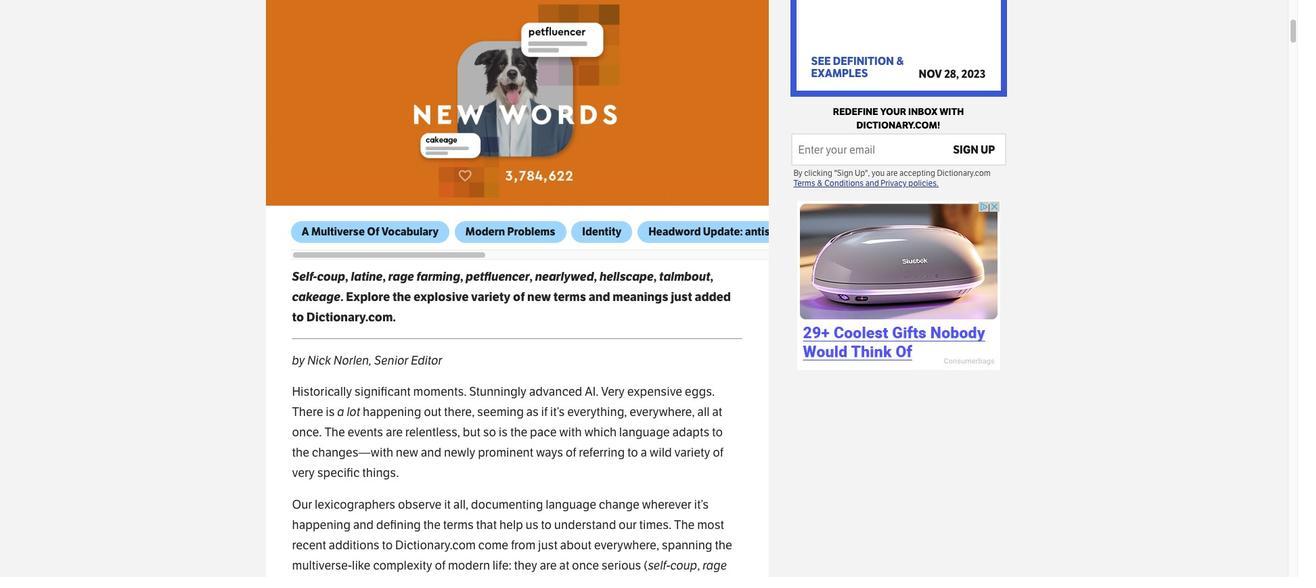 Task type: describe. For each thing, give the bounding box(es) containing it.
update:
[[703, 225, 743, 238]]

of inside explore the explosive variety of new terms and meanings just added to dictionary.com.
[[513, 290, 525, 305]]

coup for self-
[[670, 558, 697, 573]]

explore
[[346, 290, 390, 305]]

with inside redefine your inbox with dictionary.com!
[[940, 106, 964, 118]]

terms
[[794, 179, 815, 188]]

, up explore
[[383, 269, 386, 284]]

variety inside happening out there, seeming as if it's everything, everywhere, all at once. the events are relentless, but so is the pace with which language adapts to the changes—with new and newly prominent ways of referring to a wild variety of very specific things.
[[674, 446, 710, 461]]

to down defining
[[382, 538, 393, 553]]

and inside happening out there, seeming as if it's everything, everywhere, all at once. the events are relentless, but so is the pace with which language adapts to the changes—with new and newly prominent ways of referring to a wild variety of very specific things.
[[421, 446, 441, 461]]

out
[[424, 405, 442, 420]]

senior
[[374, 353, 408, 368]]

of inside our lexicographers observe it all, documenting language change wherever it's happening and defining the terms that help us to understand our times. the most recent additions to dictionary.com come from just about everywhere, spanning the multiverse-like complexity of modern life: they are at once serious (
[[435, 558, 445, 573]]

prominent
[[478, 446, 534, 461]]

variety inside explore the explosive variety of new terms and meanings just added to dictionary.com.
[[471, 290, 511, 305]]

it's inside happening out there, seeming as if it's everything, everywhere, all at once. the events are relentless, but so is the pace with which language adapts to the changes—with new and newly prominent ways of referring to a wild variety of very specific things.
[[550, 405, 565, 420]]

norlen,
[[334, 353, 372, 368]]

28,
[[944, 68, 959, 81]]

dictionary.com inside our lexicographers observe it all, documenting language change wherever it's happening and defining the terms that help us to understand our times. the most recent additions to dictionary.com come from just about everywhere, spanning the multiverse-like complexity of modern life: they are at once serious (
[[395, 538, 476, 553]]

terms inside explore the explosive variety of new terms and meanings just added to dictionary.com.
[[554, 290, 586, 305]]

a multiverse of vocabulary
[[302, 225, 439, 238]]

complexity
[[373, 558, 432, 573]]

conditions
[[825, 179, 864, 188]]

and inside by clicking "sign up", you are accepting dictionary.com terms & conditions and privacy policies.
[[865, 179, 879, 188]]

(
[[644, 558, 648, 573]]

vocabulary
[[381, 225, 439, 238]]

most
[[697, 517, 724, 532]]

our
[[619, 517, 637, 532]]

modern problems link
[[455, 221, 566, 243]]

us
[[526, 517, 538, 532]]

accepting
[[900, 169, 935, 178]]

happening out there, seeming as if it's everything, everywhere, all at once. the events are relentless, but so is the pace with which language adapts to the changes—with new and newly prominent ways of referring to a wild variety of very specific things.
[[292, 405, 724, 481]]

everywhere, inside happening out there, seeming as if it's everything, everywhere, all at once. the events are relentless, but so is the pace with which language adapts to the changes—with new and newly prominent ways of referring to a wild variety of very specific things.
[[630, 405, 695, 420]]

are inside happening out there, seeming as if it's everything, everywhere, all at once. the events are relentless, but so is the pace with which language adapts to the changes—with new and newly prominent ways of referring to a wild variety of very specific things.
[[386, 425, 403, 440]]

everywhere, inside our lexicographers observe it all, documenting language change wherever it's happening and defining the terms that help us to understand our times. the most recent additions to dictionary.com come from just about everywhere, spanning the multiverse-like complexity of modern life: they are at once serious (
[[594, 538, 659, 553]]

so
[[483, 425, 496, 440]]

events
[[348, 425, 383, 440]]

, left hellscape
[[594, 269, 597, 284]]

at inside our lexicographers observe it all, documenting language change wherever it's happening and defining the terms that help us to understand our times. the most recent additions to dictionary.com come from just about everywhere, spanning the multiverse-like complexity of modern life: they are at once serious (
[[559, 558, 570, 573]]

are inside by clicking "sign up", you are accepting dictionary.com terms & conditions and privacy policies.
[[887, 169, 898, 178]]

moments.
[[413, 385, 467, 400]]

terms & conditions and privacy policies. link
[[794, 179, 939, 188]]

understand
[[554, 517, 616, 532]]

stunningly
[[469, 385, 527, 400]]

about
[[560, 538, 592, 553]]

by clicking "sign up", you are accepting dictionary.com terms & conditions and privacy policies.
[[794, 169, 991, 188]]

the inside happening out there, seeming as if it's everything, everywhere, all at once. the events are relentless, but so is the pace with which language adapts to the changes—with new and newly prominent ways of referring to a wild variety of very specific things.
[[324, 425, 345, 440]]

the down observe
[[423, 517, 441, 532]]

changes—with
[[312, 446, 393, 461]]

nov
[[919, 68, 942, 81]]

all
[[697, 405, 710, 420]]

our
[[292, 497, 312, 512]]

help
[[499, 517, 523, 532]]

modern problems
[[466, 225, 555, 238]]

which
[[584, 425, 617, 440]]

observe
[[398, 497, 442, 512]]

seeming
[[477, 405, 524, 420]]

it
[[444, 497, 451, 512]]

serious
[[601, 558, 641, 573]]

see
[[811, 55, 831, 68]]

significant
[[355, 385, 411, 400]]

that
[[476, 517, 497, 532]]

2023
[[961, 68, 986, 81]]

spanning
[[662, 538, 712, 553]]

and inside explore the explosive variety of new terms and meanings just added to dictionary.com.
[[589, 290, 610, 305]]

, up added
[[710, 269, 713, 284]]

historically significant moments. stunningly advanced ai. very expensive eggs. there is
[[292, 385, 715, 420]]

Enter your email email field
[[791, 134, 1006, 166]]

come
[[478, 538, 508, 553]]

headword update: antisemitism link
[[638, 221, 821, 243]]

the inside explore the explosive variety of new terms and meanings just added to dictionary.com.
[[392, 290, 411, 305]]

inbox
[[908, 106, 938, 118]]

to inside explore the explosive variety of new terms and meanings just added to dictionary.com.
[[292, 310, 304, 325]]

language inside our lexicographers observe it all, documenting language change wherever it's happening and defining the terms that help us to understand our times. the most recent additions to dictionary.com come from just about everywhere, spanning the multiverse-like complexity of modern life: they are at once serious (
[[546, 497, 596, 512]]

of right wild
[[713, 446, 724, 461]]

to right adapts
[[712, 425, 723, 440]]

explosive
[[414, 290, 469, 305]]

see definition & examples link
[[811, 55, 908, 80]]

but
[[463, 425, 481, 440]]

the up very
[[292, 446, 309, 461]]

& inside see definition & examples
[[896, 55, 904, 68]]

by
[[292, 353, 305, 368]]

your
[[880, 106, 906, 118]]

all,
[[453, 497, 468, 512]]

happening inside happening out there, seeming as if it's everything, everywhere, all at once. the events are relentless, but so is the pace with which language adapts to the changes—with new and newly prominent ways of referring to a wild variety of very specific things.
[[363, 405, 421, 420]]

ways
[[536, 446, 563, 461]]

privacy
[[881, 179, 907, 188]]

a multiverse of vocabulary link
[[291, 221, 450, 243]]

times.
[[639, 517, 672, 532]]

there,
[[444, 405, 475, 420]]

and inside our lexicographers observe it all, documenting language change wherever it's happening and defining the terms that help us to understand our times. the most recent additions to dictionary.com come from just about everywhere, spanning the multiverse-like complexity of modern life: they are at once serious (
[[353, 517, 374, 532]]

self-
[[648, 558, 670, 573]]

self-coup , latine , rage farming , petfluencer , nearlywed , hellscape , talmbout , cakeage .
[[292, 269, 713, 305]]



Task type: locate. For each thing, give the bounding box(es) containing it.
0 horizontal spatial coup
[[317, 269, 345, 284]]

you
[[872, 169, 885, 178]]

new inside happening out there, seeming as if it's everything, everywhere, all at once. the events are relentless, but so is the pace with which language adapts to the changes—with new and newly prominent ways of referring to a wild variety of very specific things.
[[396, 446, 418, 461]]

,
[[345, 269, 348, 284], [383, 269, 386, 284], [460, 269, 463, 284], [530, 269, 533, 284], [594, 269, 597, 284], [654, 269, 657, 284], [710, 269, 713, 284], [697, 558, 700, 573]]

1 vertical spatial is
[[499, 425, 508, 440]]

1 vertical spatial happening
[[292, 517, 351, 532]]

nov 28, 2023
[[919, 68, 986, 81]]

wild
[[650, 446, 672, 461]]

with right inbox
[[940, 106, 964, 118]]

0 vertical spatial language
[[619, 425, 670, 440]]

the up spanning
[[674, 517, 695, 532]]

of left modern
[[435, 558, 445, 573]]

happening up recent
[[292, 517, 351, 532]]

0 vertical spatial new
[[527, 290, 551, 305]]

there
[[292, 405, 323, 420]]

1 horizontal spatial it's
[[694, 497, 709, 512]]

dictionary.com!
[[857, 120, 940, 131]]

defining
[[376, 517, 421, 532]]

1 horizontal spatial is
[[499, 425, 508, 440]]

explore the explosive variety of new terms and meanings just added to dictionary.com.
[[292, 290, 731, 325]]

0 horizontal spatial the
[[324, 425, 345, 440]]

, up meanings
[[654, 269, 657, 284]]

multiverse
[[311, 225, 365, 238]]

farming
[[417, 269, 460, 284]]

1 horizontal spatial language
[[619, 425, 670, 440]]

talmbout
[[659, 269, 710, 284]]

1 horizontal spatial happening
[[363, 405, 421, 420]]

0 vertical spatial rage
[[388, 269, 414, 284]]

new inside explore the explosive variety of new terms and meanings just added to dictionary.com.
[[527, 290, 551, 305]]

"sign
[[834, 169, 853, 178]]

recent
[[292, 538, 326, 553]]

as
[[526, 405, 539, 420]]

ai.
[[585, 385, 599, 400]]

petfluencer
[[466, 269, 530, 284]]

at right all at bottom right
[[712, 405, 722, 420]]

by nick norlen, senior editor
[[292, 353, 442, 368]]

0 horizontal spatial happening
[[292, 517, 351, 532]]

0 horizontal spatial &
[[817, 179, 823, 188]]

and down relentless,
[[421, 446, 441, 461]]

new down nearlywed
[[527, 290, 551, 305]]

and down hellscape
[[589, 290, 610, 305]]

language
[[619, 425, 670, 440], [546, 497, 596, 512]]

coup down spanning
[[670, 558, 697, 573]]

coup up .
[[317, 269, 345, 284]]

happening down significant
[[363, 405, 421, 420]]

1 horizontal spatial dictionary.com
[[937, 169, 991, 178]]

terms down nearlywed
[[554, 290, 586, 305]]

clicking
[[804, 169, 832, 178]]

modern
[[466, 225, 505, 238]]

relentless,
[[405, 425, 460, 440]]

the
[[324, 425, 345, 440], [674, 517, 695, 532]]

0 vertical spatial it's
[[550, 405, 565, 420]]

1 horizontal spatial &
[[896, 55, 904, 68]]

2 horizontal spatial are
[[887, 169, 898, 178]]

policies.
[[908, 179, 939, 188]]

nearlywed
[[535, 269, 594, 284]]

specific
[[317, 466, 360, 481]]

0 horizontal spatial are
[[386, 425, 403, 440]]

1 vertical spatial dictionary.com
[[395, 538, 476, 553]]

is left a lot
[[326, 405, 335, 420]]

once
[[572, 558, 599, 573]]

happening inside our lexicographers observe it all, documenting language change wherever it's happening and defining the terms that help us to understand our times. the most recent additions to dictionary.com come from just about everywhere, spanning the multiverse-like complexity of modern life: they are at once serious (
[[292, 517, 351, 532]]

a lot
[[337, 405, 360, 420]]

& down clicking on the right
[[817, 179, 823, 188]]

language inside happening out there, seeming as if it's everything, everywhere, all at once. the events are relentless, but so is the pace with which language adapts to the changes—with new and newly prominent ways of referring to a wild variety of very specific things.
[[619, 425, 670, 440]]

1 vertical spatial terms
[[443, 517, 474, 532]]

everything,
[[567, 405, 627, 420]]

1 vertical spatial with
[[559, 425, 582, 440]]

, down spanning
[[697, 558, 700, 573]]

the down most
[[715, 538, 732, 553]]

of right the ways
[[566, 446, 576, 461]]

1 vertical spatial at
[[559, 558, 570, 573]]

and down you
[[865, 179, 879, 188]]

, left nearlywed
[[530, 269, 533, 284]]

lexicographers
[[315, 497, 395, 512]]

0 vertical spatial with
[[940, 106, 964, 118]]

just inside explore the explosive variety of new terms and meanings just added to dictionary.com.
[[671, 290, 692, 305]]

coup for self-
[[317, 269, 345, 284]]

nick
[[307, 353, 331, 368]]

cakeage
[[292, 290, 340, 305]]

0 horizontal spatial new
[[396, 446, 418, 461]]

hellscape
[[600, 269, 654, 284]]

0 horizontal spatial is
[[326, 405, 335, 420]]

dictionary.com.
[[306, 310, 396, 325]]

added
[[695, 290, 731, 305]]

dictionary.com
[[937, 169, 991, 178], [395, 538, 476, 553]]

is right so
[[499, 425, 508, 440]]

if
[[541, 405, 548, 420]]

everywhere, down expensive
[[630, 405, 695, 420]]

1 horizontal spatial with
[[940, 106, 964, 118]]

, up 'explosive'
[[460, 269, 463, 284]]

0 horizontal spatial variety
[[471, 290, 511, 305]]

1 horizontal spatial coup
[[670, 558, 697, 573]]

to left wild
[[627, 446, 638, 461]]

at left once
[[559, 558, 570, 573]]

are inside our lexicographers observe it all, documenting language change wherever it's happening and defining the terms that help us to understand our times. the most recent additions to dictionary.com come from just about everywhere, spanning the multiverse-like complexity of modern life: they are at once serious (
[[540, 558, 557, 573]]

latine
[[351, 269, 383, 284]]

it's up most
[[694, 497, 709, 512]]

the down a lot
[[324, 425, 345, 440]]

redefine your inbox with dictionary.com!
[[833, 106, 964, 131]]

of down petfluencer
[[513, 290, 525, 305]]

1 vertical spatial language
[[546, 497, 596, 512]]

at inside happening out there, seeming as if it's everything, everywhere, all at once. the events are relentless, but so is the pace with which language adapts to the changes—with new and newly prominent ways of referring to a wild variety of very specific things.
[[712, 405, 722, 420]]

variety down petfluencer
[[471, 290, 511, 305]]

0 vertical spatial a
[[337, 405, 344, 420]]

0 vertical spatial at
[[712, 405, 722, 420]]

0 vertical spatial are
[[887, 169, 898, 178]]

are up privacy
[[887, 169, 898, 178]]

pace
[[530, 425, 557, 440]]

to
[[292, 310, 304, 325], [712, 425, 723, 440], [627, 446, 638, 461], [541, 517, 552, 532], [382, 538, 393, 553]]

1 vertical spatial everywhere,
[[594, 538, 659, 553]]

1 vertical spatial new
[[396, 446, 418, 461]]

rage inside self-coup , latine , rage farming , petfluencer , nearlywed , hellscape , talmbout , cakeage .
[[388, 269, 414, 284]]

a left wild
[[641, 446, 647, 461]]

0 vertical spatial variety
[[471, 290, 511, 305]]

1 vertical spatial variety
[[674, 446, 710, 461]]

dictionary.com up policies.
[[937, 169, 991, 178]]

coup inside self-coup , latine , rage farming , petfluencer , nearlywed , hellscape , talmbout , cakeage .
[[317, 269, 345, 284]]

by
[[794, 169, 803, 178]]

documenting
[[471, 497, 543, 512]]

0 vertical spatial is
[[326, 405, 335, 420]]

the up prominent
[[510, 425, 528, 440]]

advertisement region
[[797, 201, 1000, 371]]

rage
[[388, 269, 414, 284], [292, 558, 727, 577]]

a
[[302, 225, 309, 238]]

headword update: antisemitism
[[648, 225, 810, 238]]

1 vertical spatial &
[[817, 179, 823, 188]]

to right us
[[541, 517, 552, 532]]

0 vertical spatial everywhere,
[[630, 405, 695, 420]]

1 horizontal spatial variety
[[674, 446, 710, 461]]

dictionary.com inside by clicking "sign up", you are accepting dictionary.com terms & conditions and privacy policies.
[[937, 169, 991, 178]]

None submit
[[944, 134, 1004, 166]]

1 horizontal spatial the
[[674, 517, 695, 532]]

variety
[[471, 290, 511, 305], [674, 446, 710, 461]]

1 horizontal spatial at
[[712, 405, 722, 420]]

a left lot
[[337, 405, 344, 420]]

0 vertical spatial happening
[[363, 405, 421, 420]]

1 vertical spatial just
[[538, 538, 558, 553]]

redefine
[[833, 106, 878, 118]]

up",
[[855, 169, 870, 178]]

variety down adapts
[[674, 446, 710, 461]]

1 horizontal spatial new
[[527, 290, 551, 305]]

identity link
[[571, 221, 632, 243]]

with inside happening out there, seeming as if it's everything, everywhere, all at once. the events are relentless, but so is the pace with which language adapts to the changes—with new and newly prominent ways of referring to a wild variety of very specific things.
[[559, 425, 582, 440]]

identity
[[582, 225, 622, 238]]

1 vertical spatial it's
[[694, 497, 709, 512]]

advanced
[[529, 385, 582, 400]]

just down talmbout
[[671, 290, 692, 305]]

our lexicographers observe it all, documenting language change wherever it's happening and defining the terms that help us to understand our times. the most recent additions to dictionary.com come from just about everywhere, spanning the multiverse-like complexity of modern life: they are at once serious (
[[292, 497, 732, 573]]

multiverse-
[[292, 558, 352, 573]]

& left nov
[[896, 55, 904, 68]]

1 horizontal spatial a
[[641, 446, 647, 461]]

language up wild
[[619, 425, 670, 440]]

see definition & examples
[[811, 55, 904, 80]]

0 horizontal spatial dictionary.com
[[395, 538, 476, 553]]

and down lexicographers
[[353, 517, 374, 532]]

very
[[292, 466, 315, 481]]

dictionary.com up complexity
[[395, 538, 476, 553]]

just inside our lexicographers observe it all, documenting language change wherever it's happening and defining the terms that help us to understand our times. the most recent additions to dictionary.com come from just about everywhere, spanning the multiverse-like complexity of modern life: they are at once serious (
[[538, 538, 558, 553]]

0 vertical spatial &
[[896, 55, 904, 68]]

with right pace
[[559, 425, 582, 440]]

problems
[[507, 225, 555, 238]]

0 vertical spatial coup
[[317, 269, 345, 284]]

new
[[527, 290, 551, 305], [396, 446, 418, 461]]

wherever
[[642, 497, 692, 512]]

1 vertical spatial coup
[[670, 558, 697, 573]]

a
[[337, 405, 344, 420], [641, 446, 647, 461]]

terms inside our lexicographers observe it all, documenting language change wherever it's happening and defining the terms that help us to understand our times. the most recent additions to dictionary.com come from just about everywhere, spanning the multiverse-like complexity of modern life: they are at once serious (
[[443, 517, 474, 532]]

it's inside our lexicographers observe it all, documenting language change wherever it's happening and defining the terms that help us to understand our times. the most recent additions to dictionary.com come from just about everywhere, spanning the multiverse-like complexity of modern life: they are at once serious (
[[694, 497, 709, 512]]

like
[[352, 558, 371, 573]]

0 horizontal spatial at
[[559, 558, 570, 573]]

new down relentless,
[[396, 446, 418, 461]]

referring
[[579, 446, 625, 461]]

0 horizontal spatial terms
[[443, 517, 474, 532]]

0 horizontal spatial with
[[559, 425, 582, 440]]

editor
[[411, 353, 442, 368]]

1 vertical spatial the
[[674, 517, 695, 532]]

1 vertical spatial rage
[[292, 558, 727, 577]]

from
[[511, 538, 536, 553]]

things.
[[362, 466, 399, 481]]

happening
[[363, 405, 421, 420], [292, 517, 351, 532]]

are right they
[[540, 558, 557, 573]]

1 horizontal spatial are
[[540, 558, 557, 573]]

0 vertical spatial dictionary.com
[[937, 169, 991, 178]]

everywhere, down our
[[594, 538, 659, 553]]

0 horizontal spatial it's
[[550, 405, 565, 420]]

0 horizontal spatial just
[[538, 538, 558, 553]]

is inside happening out there, seeming as if it's everything, everywhere, all at once. the events are relentless, but so is the pace with which language adapts to the changes—with new and newly prominent ways of referring to a wild variety of very specific things.
[[499, 425, 508, 440]]

self-coup ,
[[648, 558, 703, 573]]

0 horizontal spatial language
[[546, 497, 596, 512]]

a inside happening out there, seeming as if it's everything, everywhere, all at once. the events are relentless, but so is the pace with which language adapts to the changes—with new and newly prominent ways of referring to a wild variety of very specific things.
[[641, 446, 647, 461]]

0 vertical spatial terms
[[554, 290, 586, 305]]

0 horizontal spatial a
[[337, 405, 344, 420]]

0 vertical spatial just
[[671, 290, 692, 305]]

rage right 'latine'
[[388, 269, 414, 284]]

additions
[[329, 538, 379, 553]]

1 vertical spatial a
[[641, 446, 647, 461]]

just right from
[[538, 538, 558, 553]]

.
[[340, 290, 344, 305]]

are
[[887, 169, 898, 178], [386, 425, 403, 440], [540, 558, 557, 573]]

is inside historically significant moments. stunningly advanced ai. very expensive eggs. there is
[[326, 405, 335, 420]]

the
[[392, 290, 411, 305], [510, 425, 528, 440], [292, 446, 309, 461], [423, 517, 441, 532], [715, 538, 732, 553]]

2 vertical spatial are
[[540, 558, 557, 573]]

are right events
[[386, 425, 403, 440]]

newly
[[444, 446, 475, 461]]

1 horizontal spatial just
[[671, 290, 692, 305]]

& inside by clicking "sign up", you are accepting dictionary.com terms & conditions and privacy policies.
[[817, 179, 823, 188]]

, left 'latine'
[[345, 269, 348, 284]]

terms down all,
[[443, 517, 474, 532]]

eggs.
[[685, 385, 715, 400]]

it's right if
[[550, 405, 565, 420]]

examples
[[811, 67, 868, 80]]

rage down from
[[292, 558, 727, 577]]

is
[[326, 405, 335, 420], [499, 425, 508, 440]]

the inside our lexicographers observe it all, documenting language change wherever it's happening and defining the terms that help us to understand our times. the most recent additions to dictionary.com come from just about everywhere, spanning the multiverse-like complexity of modern life: they are at once serious (
[[674, 517, 695, 532]]

language up understand
[[546, 497, 596, 512]]

1 vertical spatial are
[[386, 425, 403, 440]]

to down cakeage
[[292, 310, 304, 325]]

0 vertical spatial the
[[324, 425, 345, 440]]

1 horizontal spatial terms
[[554, 290, 586, 305]]

the right explore
[[392, 290, 411, 305]]



Task type: vqa. For each thing, say whether or not it's contained in the screenshot.
Tech & Science
no



